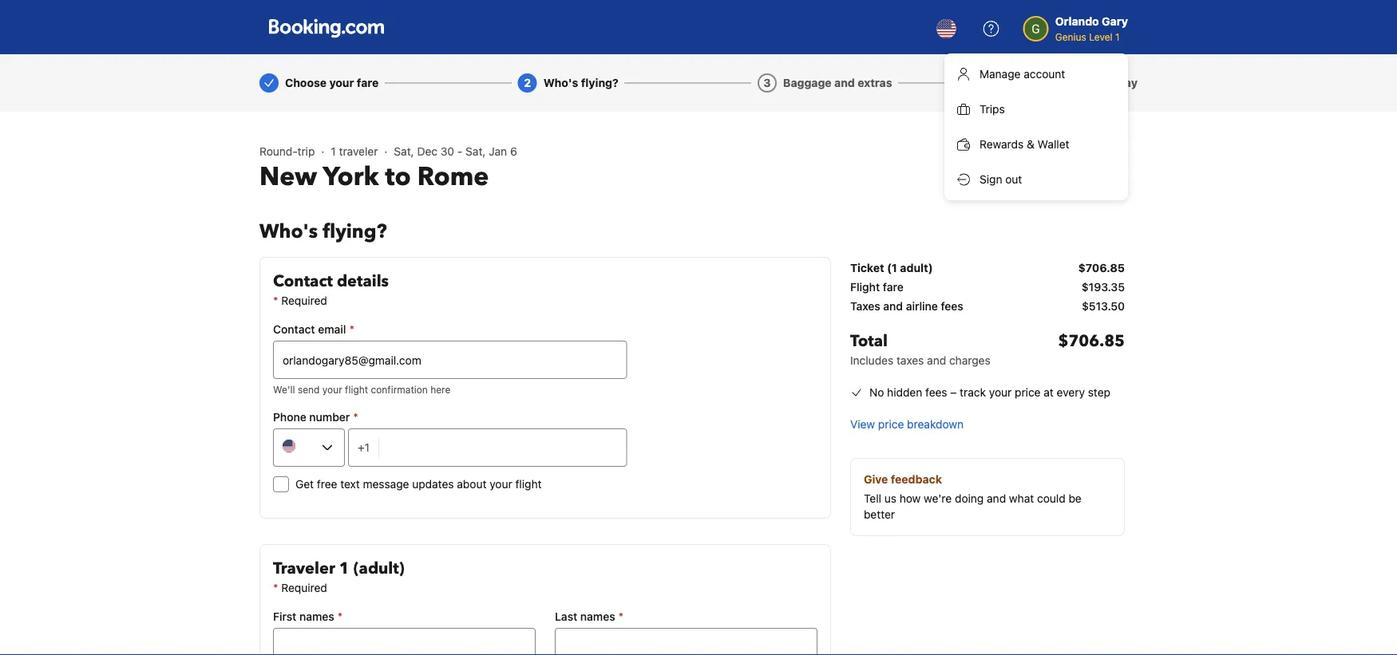 Task type: locate. For each thing, give the bounding box(es) containing it.
1 vertical spatial required
[[281, 582, 327, 595]]

sat,
[[394, 145, 414, 158], [466, 145, 486, 158]]

new
[[259, 160, 317, 194]]

names for first names
[[299, 610, 334, 624]]

who's down new
[[259, 218, 318, 245]]

and right taxes
[[927, 354, 946, 367]]

names
[[299, 610, 334, 624], [580, 610, 615, 624]]

1 vertical spatial who's flying?
[[259, 218, 387, 245]]

0 horizontal spatial names
[[299, 610, 334, 624]]

0 vertical spatial flying?
[[581, 76, 618, 89]]

sat, left dec at left top
[[394, 145, 414, 158]]

1 inside round-trip · 1 traveler · sat, dec 30 - sat, jan 6 new york to rome
[[331, 145, 336, 158]]

&
[[1027, 138, 1035, 151]]

email
[[318, 323, 346, 336]]

$706.85 cell
[[1078, 260, 1125, 276], [1058, 331, 1125, 369]]

fare
[[357, 76, 379, 89], [883, 281, 904, 294]]

flying? right 2
[[581, 76, 618, 89]]

fees left –
[[925, 386, 947, 399]]

airline
[[906, 300, 938, 313]]

first names *
[[273, 610, 343, 624]]

hidden
[[887, 386, 922, 399]]

sign out
[[980, 173, 1022, 186]]

contact
[[273, 271, 333, 293], [273, 323, 315, 336]]

and left what
[[987, 492, 1006, 505]]

1 horizontal spatial who's flying?
[[543, 76, 618, 89]]

flying? up details
[[323, 218, 387, 245]]

flight fare
[[850, 281, 904, 294]]

1 horizontal spatial flying?
[[581, 76, 618, 89]]

1 vertical spatial contact
[[273, 323, 315, 336]]

and
[[834, 76, 855, 89], [1094, 76, 1115, 89], [883, 300, 903, 313], [927, 354, 946, 367], [987, 492, 1006, 505]]

track
[[960, 386, 986, 399]]

1 row from the top
[[850, 257, 1125, 279]]

0 horizontal spatial sat,
[[394, 145, 414, 158]]

fees
[[941, 300, 963, 313], [925, 386, 947, 399]]

and inside total includes taxes and charges
[[927, 354, 946, 367]]

1 vertical spatial fees
[[925, 386, 947, 399]]

1 required from the top
[[281, 294, 327, 307]]

and left pay
[[1094, 76, 1115, 89]]

$513.50
[[1082, 300, 1125, 313]]

$706.85 up $193.35
[[1078, 261, 1125, 275]]

1 vertical spatial flight
[[515, 478, 542, 491]]

$706.85 for $706.85 cell corresponding to row containing total
[[1058, 331, 1125, 352]]

$706.85 cell up step
[[1058, 331, 1125, 369]]

0 vertical spatial who's flying?
[[543, 76, 618, 89]]

round-trip · 1 traveler · sat, dec 30 - sat, jan 6 new york to rome
[[259, 145, 517, 194]]

who's flying? up the contact details required
[[259, 218, 387, 245]]

2 · from the left
[[384, 145, 388, 158]]

$706.85 down $513.50 cell
[[1058, 331, 1125, 352]]

view price breakdown element
[[850, 417, 964, 433]]

1 horizontal spatial 1
[[339, 558, 349, 580]]

flight
[[345, 384, 368, 395], [515, 478, 542, 491]]

0 horizontal spatial flying?
[[323, 218, 387, 245]]

2 sat, from the left
[[466, 145, 486, 158]]

row containing total
[[850, 318, 1125, 375]]

contact details required
[[273, 271, 389, 307]]

view
[[850, 418, 875, 431]]

1 vertical spatial fare
[[883, 281, 904, 294]]

30
[[441, 145, 454, 158]]

2 vertical spatial 1
[[339, 558, 349, 580]]

flight down phone number "telephone field"
[[515, 478, 542, 491]]

wallet
[[1038, 138, 1069, 151]]

0 horizontal spatial fare
[[357, 76, 379, 89]]

0 vertical spatial who's
[[543, 76, 578, 89]]

$193.35 cell
[[1082, 279, 1125, 295]]

total includes taxes and charges
[[850, 331, 991, 367]]

who's flying? right 2
[[543, 76, 618, 89]]

1 horizontal spatial sat,
[[466, 145, 486, 158]]

price right view
[[878, 418, 904, 431]]

4 row from the top
[[850, 318, 1125, 375]]

* right last
[[618, 610, 624, 624]]

* for first names *
[[338, 610, 343, 624]]

and down flight fare 'cell'
[[883, 300, 903, 313]]

jan
[[489, 145, 507, 158]]

and for baggage
[[834, 76, 855, 89]]

2 required from the top
[[281, 582, 327, 595]]

0 vertical spatial flight
[[345, 384, 368, 395]]

and left the extras
[[834, 76, 855, 89]]

fare right choose
[[357, 76, 379, 89]]

0 vertical spatial fees
[[941, 300, 963, 313]]

round-
[[259, 145, 297, 158]]

choose your fare
[[285, 76, 379, 89]]

1 left traveler
[[331, 145, 336, 158]]

table
[[850, 257, 1125, 375]]

$706.85 cell for row containing ticket (1 adult)
[[1078, 260, 1125, 276]]

1 vertical spatial price
[[878, 418, 904, 431]]

fare down 'ticket (1 adult)' cell on the right
[[883, 281, 904, 294]]

· right 'trip'
[[321, 145, 324, 158]]

0 vertical spatial required
[[281, 294, 327, 307]]

$706.85 cell for row containing total
[[1058, 331, 1125, 369]]

what
[[1009, 492, 1034, 505]]

1 horizontal spatial flight
[[515, 478, 542, 491]]

orlando gary genius level 1
[[1055, 15, 1128, 42]]

1
[[1115, 31, 1120, 42], [331, 145, 336, 158], [339, 558, 349, 580]]

york
[[323, 160, 379, 194]]

gary
[[1102, 15, 1128, 28]]

0 horizontal spatial ·
[[321, 145, 324, 158]]

flying?
[[581, 76, 618, 89], [323, 218, 387, 245]]

price left at
[[1015, 386, 1041, 399]]

0 horizontal spatial who's
[[259, 218, 318, 245]]

3 row from the top
[[850, 299, 1125, 318]]

2 contact from the top
[[273, 323, 315, 336]]

genius
[[1055, 31, 1086, 42]]

sat, right -
[[466, 145, 486, 158]]

account
[[1024, 67, 1065, 81]]

total cell
[[850, 331, 991, 369]]

who's flying?
[[543, 76, 618, 89], [259, 218, 387, 245]]

·
[[321, 145, 324, 158], [384, 145, 388, 158]]

0 vertical spatial $706.85 cell
[[1078, 260, 1125, 276]]

2 horizontal spatial 1
[[1115, 31, 1120, 42]]

$706.85 cell up $193.35
[[1078, 260, 1125, 276]]

0 vertical spatial contact
[[273, 271, 333, 293]]

no hidden fees – track your price at every step
[[869, 386, 1111, 399]]

row containing flight fare
[[850, 279, 1125, 299]]

0 horizontal spatial flight
[[345, 384, 368, 395]]

· right traveler
[[384, 145, 388, 158]]

contact for contact details
[[273, 271, 333, 293]]

0 vertical spatial 1
[[1115, 31, 1120, 42]]

flight up number
[[345, 384, 368, 395]]

1 vertical spatial flying?
[[323, 218, 387, 245]]

1 horizontal spatial price
[[1015, 386, 1041, 399]]

step
[[1088, 386, 1111, 399]]

booking.com logo image
[[269, 19, 384, 38], [269, 19, 384, 38]]

1 horizontal spatial who's
[[543, 76, 578, 89]]

-
[[457, 145, 463, 158]]

1 horizontal spatial ·
[[384, 145, 388, 158]]

traveler 1 (adult) required
[[273, 558, 404, 595]]

phone number *
[[273, 411, 358, 424]]

and inside cell
[[883, 300, 903, 313]]

1 contact from the top
[[273, 271, 333, 293]]

get free text message updates about your flight
[[295, 478, 542, 491]]

traveler
[[339, 145, 378, 158]]

about
[[457, 478, 487, 491]]

your right send on the bottom of the page
[[322, 384, 342, 395]]

0 horizontal spatial who's flying?
[[259, 218, 387, 245]]

your right about
[[490, 478, 512, 491]]

how
[[900, 492, 921, 505]]

None field
[[273, 628, 536, 655], [555, 628, 818, 655], [273, 628, 536, 655], [555, 628, 818, 655]]

1 vertical spatial $706.85
[[1058, 331, 1125, 352]]

flight
[[850, 281, 880, 294]]

1 down gary
[[1115, 31, 1120, 42]]

row containing ticket (1 adult)
[[850, 257, 1125, 279]]

contact left email
[[273, 323, 315, 336]]

*
[[349, 323, 354, 336], [353, 411, 358, 424], [338, 610, 343, 624], [618, 610, 624, 624]]

row
[[850, 257, 1125, 279], [850, 279, 1125, 299], [850, 299, 1125, 318], [850, 318, 1125, 375]]

1 horizontal spatial names
[[580, 610, 615, 624]]

1 horizontal spatial fare
[[883, 281, 904, 294]]

price
[[1015, 386, 1041, 399], [878, 418, 904, 431]]

0 vertical spatial fare
[[357, 76, 379, 89]]

0 horizontal spatial 1
[[331, 145, 336, 158]]

your
[[329, 76, 354, 89], [322, 384, 342, 395], [989, 386, 1012, 399], [490, 478, 512, 491]]

fare inside 'cell'
[[883, 281, 904, 294]]

every
[[1057, 386, 1085, 399]]

and inside give feedback tell us how we're doing and what could be better
[[987, 492, 1006, 505]]

who's right 2
[[543, 76, 578, 89]]

fees right airline
[[941, 300, 963, 313]]

taxes and airline fees
[[850, 300, 963, 313]]

* right email
[[349, 323, 354, 336]]

* down the traveler 1 (adult) required
[[338, 610, 343, 624]]

contact for contact email
[[273, 323, 315, 336]]

ticket (1 adult)
[[850, 261, 933, 275]]

names right first
[[299, 610, 334, 624]]

view price breakdown
[[850, 418, 964, 431]]

1 vertical spatial $706.85 cell
[[1058, 331, 1125, 369]]

we'll send your flight confirmation here
[[273, 384, 451, 395]]

Phone number telephone field
[[379, 429, 627, 467]]

2 row from the top
[[850, 279, 1125, 299]]

better
[[864, 508, 895, 521]]

names right last
[[580, 610, 615, 624]]

–
[[950, 386, 957, 399]]

required down traveler in the left of the page
[[281, 582, 327, 595]]

* right number
[[353, 411, 358, 424]]

your right choose
[[329, 76, 354, 89]]

1 names from the left
[[299, 610, 334, 624]]

1 left the (adult)
[[339, 558, 349, 580]]

text
[[340, 478, 360, 491]]

could
[[1037, 492, 1066, 505]]

1 vertical spatial 1
[[331, 145, 336, 158]]

and for taxes
[[883, 300, 903, 313]]

None email field
[[273, 341, 627, 379]]

contact inside the contact details required
[[273, 271, 333, 293]]

be
[[1069, 492, 1082, 505]]

0 vertical spatial $706.85
[[1078, 261, 1125, 275]]

contact up contact email *
[[273, 271, 333, 293]]

at
[[1044, 386, 1054, 399]]

2 names from the left
[[580, 610, 615, 624]]

required up contact email *
[[281, 294, 327, 307]]

0 horizontal spatial price
[[878, 418, 904, 431]]



Task type: describe. For each thing, give the bounding box(es) containing it.
orlando
[[1055, 15, 1099, 28]]

rewards & wallet link
[[944, 127, 1128, 162]]

updates
[[412, 478, 454, 491]]

sign out button
[[944, 162, 1128, 197]]

1 inside the traveler 1 (adult) required
[[339, 558, 349, 580]]

we'll
[[273, 384, 295, 395]]

dec
[[417, 145, 438, 158]]

sign
[[980, 173, 1002, 186]]

first
[[273, 610, 296, 624]]

view price breakdown link
[[850, 417, 964, 433]]

taxes and airline fees cell
[[850, 299, 963, 315]]

no
[[869, 386, 884, 399]]

baggage and extras
[[783, 76, 892, 89]]

names for last names
[[580, 610, 615, 624]]

pay
[[1118, 76, 1138, 89]]

your right track
[[989, 386, 1012, 399]]

ticket
[[850, 261, 884, 275]]

we're
[[924, 492, 952, 505]]

flight fare cell
[[850, 279, 904, 295]]

contact email *
[[273, 323, 354, 336]]

last names *
[[555, 610, 624, 624]]

adult)
[[900, 261, 933, 275]]

trips
[[980, 103, 1005, 116]]

breakdown
[[907, 418, 964, 431]]

1 vertical spatial who's
[[259, 218, 318, 245]]

2
[[524, 76, 531, 89]]

trip
[[297, 145, 315, 158]]

choose
[[285, 76, 327, 89]]

your inside alert
[[322, 384, 342, 395]]

here
[[430, 384, 451, 395]]

confirmation
[[371, 384, 428, 395]]

feedback
[[891, 473, 942, 486]]

send
[[298, 384, 320, 395]]

flight inside alert
[[345, 384, 368, 395]]

$513.50 cell
[[1082, 299, 1125, 315]]

give
[[864, 473, 888, 486]]

* for phone number *
[[353, 411, 358, 424]]

fees inside cell
[[941, 300, 963, 313]]

* for contact email *
[[349, 323, 354, 336]]

* for last names *
[[618, 610, 624, 624]]

out
[[1005, 173, 1022, 186]]

last
[[555, 610, 577, 624]]

4
[[1037, 76, 1045, 89]]

manage account link
[[944, 57, 1128, 92]]

rome
[[417, 160, 489, 194]]

taxes
[[897, 354, 924, 367]]

level
[[1089, 31, 1113, 42]]

details
[[337, 271, 389, 293]]

extras
[[858, 76, 892, 89]]

tell
[[864, 492, 881, 505]]

rewards & wallet
[[980, 138, 1069, 151]]

6
[[510, 145, 517, 158]]

1 sat, from the left
[[394, 145, 414, 158]]

$193.35
[[1082, 281, 1125, 294]]

give feedback tell us how we're doing and what could be better
[[864, 473, 1082, 521]]

free
[[317, 478, 337, 491]]

trips link
[[944, 92, 1128, 127]]

we'll send your flight confirmation here alert
[[273, 382, 627, 397]]

manage account
[[980, 67, 1065, 81]]

(1
[[887, 261, 897, 275]]

0 vertical spatial price
[[1015, 386, 1041, 399]]

required inside the traveler 1 (adult) required
[[281, 582, 327, 595]]

traveler
[[273, 558, 335, 580]]

required inside the contact details required
[[281, 294, 327, 307]]

doing
[[955, 492, 984, 505]]

1 · from the left
[[321, 145, 324, 158]]

charges
[[949, 354, 991, 367]]

number
[[309, 411, 350, 424]]

to
[[385, 160, 411, 194]]

us
[[884, 492, 897, 505]]

1 inside orlando gary genius level 1
[[1115, 31, 1120, 42]]

+1
[[358, 441, 370, 454]]

baggage
[[783, 76, 832, 89]]

and for check
[[1094, 76, 1115, 89]]

$706.85 for $706.85 cell related to row containing ticket (1 adult)
[[1078, 261, 1125, 275]]

check
[[1057, 76, 1092, 89]]

check and pay
[[1057, 76, 1138, 89]]

table containing total
[[850, 257, 1125, 375]]

total
[[850, 331, 888, 352]]

taxes
[[850, 300, 880, 313]]

ticket (1 adult) cell
[[850, 260, 933, 276]]

rewards
[[980, 138, 1024, 151]]

phone
[[273, 411, 306, 424]]

get
[[295, 478, 314, 491]]

includes
[[850, 354, 894, 367]]

manage
[[980, 67, 1021, 81]]

message
[[363, 478, 409, 491]]

row containing taxes and airline fees
[[850, 299, 1125, 318]]



Task type: vqa. For each thing, say whether or not it's contained in the screenshot.
Taxes and airline fees cell
yes



